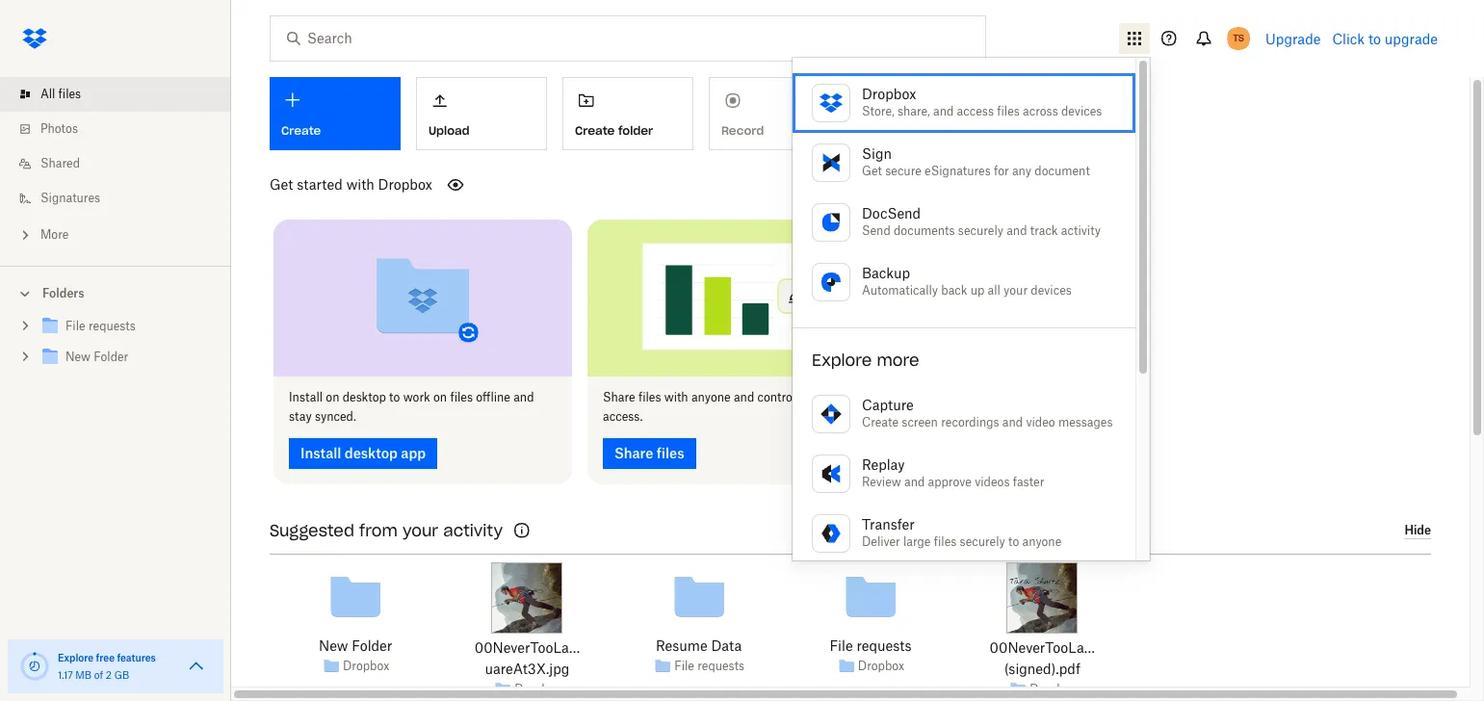 Task type: describe. For each thing, give the bounding box(es) containing it.
1 horizontal spatial requests
[[857, 637, 912, 654]]

00nevertoola… (signed).pdf
[[990, 639, 1095, 677]]

suggested from your activity
[[270, 521, 503, 540]]

click
[[1333, 31, 1365, 47]]

click to upgrade
[[1333, 31, 1438, 47]]

secure
[[886, 164, 922, 178]]

0 vertical spatial file requests
[[830, 637, 912, 654]]

/00nevertoolate-climber2-mediumsquareat3x (signed).pdf image
[[1007, 562, 1078, 634]]

approve
[[928, 475, 972, 489]]

to inside transfer deliver large files securely to anyone
[[1009, 535, 1020, 549]]

00nevertoola… for uareat3x.jpg
[[475, 639, 580, 656]]

upgrade
[[1385, 31, 1438, 47]]

from
[[359, 521, 398, 540]]

backup
[[862, 265, 911, 281]]

large
[[904, 535, 931, 549]]

photos link
[[15, 112, 231, 146]]

all
[[988, 283, 1001, 298]]

upgrade link
[[1266, 30, 1321, 47]]

share files with anyone and control edit or view access.
[[603, 390, 863, 423]]

folder
[[352, 637, 392, 654]]

sign
[[862, 145, 892, 162]]

folder
[[619, 123, 653, 138]]

1 vertical spatial activity
[[443, 521, 503, 540]]

devices inside dropbox store, share, and access files across devices
[[1062, 104, 1103, 119]]

control
[[758, 390, 796, 404]]

0 vertical spatial file requests link
[[830, 635, 912, 657]]

explore for explore more
[[812, 351, 872, 370]]

create inside button
[[575, 123, 615, 138]]

desktop
[[343, 390, 386, 404]]

file for top "file requests" link
[[830, 637, 853, 654]]

video
[[1026, 415, 1056, 430]]

for
[[994, 164, 1009, 178]]

back
[[942, 283, 968, 298]]

upgrade
[[1266, 30, 1321, 47]]

messages
[[1059, 415, 1113, 430]]

all files
[[40, 87, 81, 101]]

securely inside docsend send documents securely and track activity
[[958, 224, 1004, 238]]

files inside transfer deliver large files securely to anyone
[[934, 535, 957, 549]]

explore for explore free features 1.17 mb of 2 gb
[[58, 652, 94, 664]]

access.
[[603, 409, 643, 423]]

track
[[1031, 224, 1058, 238]]

create inside capture create screen recordings and video messages
[[862, 415, 899, 430]]

access
[[957, 104, 994, 119]]

dropbox for 00nevertoola… uareat3x.jpg
[[515, 682, 561, 697]]

edit
[[799, 390, 820, 404]]

dropbox link for requests
[[858, 657, 905, 676]]

videos
[[975, 475, 1010, 489]]

file for "file requests" link to the left
[[675, 659, 695, 674]]

shared link
[[15, 146, 231, 181]]

work
[[403, 390, 430, 404]]

new
[[319, 637, 348, 654]]

0 vertical spatial to
[[1369, 31, 1382, 47]]

dropbox link for folder
[[343, 657, 390, 676]]

dropbox link for (signed).pdf
[[1030, 680, 1077, 700]]

0 horizontal spatial get
[[270, 176, 293, 193]]

offline
[[476, 390, 511, 404]]

2
[[106, 670, 112, 681]]

folders
[[42, 286, 84, 301]]

dropbox store, share, and access files across devices
[[862, 86, 1103, 119]]

store,
[[862, 104, 895, 119]]

of
[[94, 670, 103, 681]]

1.17
[[58, 670, 73, 681]]

files inside share files with anyone and control edit or view access.
[[639, 390, 661, 404]]

with for started
[[347, 176, 375, 193]]

activity inside docsend send documents securely and track activity
[[1062, 224, 1101, 238]]

and inside dropbox store, share, and access files across devices
[[934, 104, 954, 119]]

1 vertical spatial requests
[[698, 659, 745, 674]]

and inside capture create screen recordings and video messages
[[1003, 415, 1023, 430]]

view
[[837, 390, 863, 404]]

transfer
[[862, 516, 915, 533]]

files inside "all files" link
[[58, 87, 81, 101]]

new folder link
[[319, 635, 392, 657]]

started
[[297, 176, 343, 193]]

files inside dropbox store, share, and access files across devices
[[997, 104, 1020, 119]]

and inside share files with anyone and control edit or view access.
[[734, 390, 755, 404]]

new folder
[[319, 637, 392, 654]]

0 horizontal spatial file requests link
[[675, 657, 745, 676]]

get started with dropbox
[[270, 176, 432, 193]]

suggested
[[270, 521, 354, 540]]

screen
[[902, 415, 938, 430]]

dropbox image
[[15, 19, 54, 58]]

stay
[[289, 409, 312, 423]]

recordings
[[941, 415, 1000, 430]]

mb
[[75, 670, 92, 681]]

data
[[711, 637, 742, 654]]

send
[[862, 224, 891, 238]]

(signed).pdf
[[1005, 660, 1081, 677]]

replay
[[862, 457, 905, 473]]

create folder
[[575, 123, 653, 138]]

transfer deliver large files securely to anyone
[[862, 516, 1062, 549]]

photos
[[40, 121, 78, 136]]

0 horizontal spatial file requests
[[675, 659, 745, 674]]

up
[[971, 283, 985, 298]]

documents
[[894, 224, 955, 238]]



Task type: vqa. For each thing, say whether or not it's contained in the screenshot.


Task type: locate. For each thing, give the bounding box(es) containing it.
folders button
[[0, 278, 231, 307]]

00nevertoola… inside 00nevertoola… (signed).pdf link
[[990, 639, 1095, 656]]

0 vertical spatial securely
[[958, 224, 1004, 238]]

securely inside transfer deliver large files securely to anyone
[[960, 535, 1006, 549]]

00nevertoola… (signed).pdf link
[[973, 637, 1113, 680]]

00nevertoola… inside 00nevertoola… uareat3x.jpg link
[[475, 639, 580, 656]]

across
[[1023, 104, 1059, 119]]

1 vertical spatial anyone
[[1023, 535, 1062, 549]]

anyone left control at the bottom right
[[692, 390, 731, 404]]

share,
[[898, 104, 931, 119]]

files left across at the right top of page
[[997, 104, 1020, 119]]

document
[[1035, 164, 1090, 178]]

files left offline
[[450, 390, 473, 404]]

0 vertical spatial devices
[[1062, 104, 1103, 119]]

/00nevertoolate climber2 mediumsquareat3x.jpg image
[[492, 562, 563, 634]]

explore up mb
[[58, 652, 94, 664]]

activity right track
[[1062, 224, 1101, 238]]

all files link
[[15, 77, 231, 112]]

dropbox link for uareat3x.jpg
[[515, 680, 561, 700]]

on right the work
[[434, 390, 447, 404]]

anyone
[[692, 390, 731, 404], [1023, 535, 1062, 549]]

shared
[[40, 156, 80, 171]]

docsend send documents securely and track activity
[[862, 205, 1101, 238]]

1 horizontal spatial to
[[1009, 535, 1020, 549]]

2 00nevertoola… from the left
[[990, 639, 1095, 656]]

file requests
[[830, 637, 912, 654], [675, 659, 745, 674]]

create down capture
[[862, 415, 899, 430]]

explore more
[[812, 351, 920, 370]]

files right share
[[639, 390, 661, 404]]

0 vertical spatial explore
[[812, 351, 872, 370]]

0 horizontal spatial with
[[347, 176, 375, 193]]

1 on from the left
[[326, 390, 340, 404]]

all
[[40, 87, 55, 101]]

explore free features 1.17 mb of 2 gb
[[58, 652, 156, 681]]

create
[[575, 123, 615, 138], [862, 415, 899, 430]]

1 vertical spatial to
[[389, 390, 400, 404]]

00nevertoola… uareat3x.jpg link
[[458, 637, 597, 680]]

files inside install on desktop to work on files offline and stay synced.
[[450, 390, 473, 404]]

to left the work
[[389, 390, 400, 404]]

to inside install on desktop to work on files offline and stay synced.
[[389, 390, 400, 404]]

1 vertical spatial file requests
[[675, 659, 745, 674]]

more
[[40, 227, 69, 242]]

0 horizontal spatial explore
[[58, 652, 94, 664]]

devices inside backup automatically back up all your devices
[[1031, 283, 1072, 298]]

0 vertical spatial requests
[[857, 637, 912, 654]]

1 horizontal spatial file
[[830, 637, 853, 654]]

anyone up /00nevertoolate-climber2-mediumsquareat3x (signed).pdf image
[[1023, 535, 1062, 549]]

list
[[0, 66, 231, 266]]

resume
[[656, 637, 708, 654]]

1 horizontal spatial your
[[1004, 283, 1028, 298]]

faster
[[1013, 475, 1045, 489]]

esignatures
[[925, 164, 991, 178]]

install
[[289, 390, 323, 404]]

1 vertical spatial explore
[[58, 652, 94, 664]]

anyone inside share files with anyone and control edit or view access.
[[692, 390, 731, 404]]

and inside install on desktop to work on files offline and stay synced.
[[514, 390, 534, 404]]

and left video
[[1003, 415, 1023, 430]]

get inside sign get secure esignatures for any document
[[862, 164, 882, 178]]

with right "started"
[[347, 176, 375, 193]]

list containing all files
[[0, 66, 231, 266]]

1 horizontal spatial file requests
[[830, 637, 912, 654]]

synced.
[[315, 409, 356, 423]]

devices right across at the right top of page
[[1062, 104, 1103, 119]]

1 vertical spatial with
[[664, 390, 689, 404]]

0 horizontal spatial file
[[675, 659, 695, 674]]

capture
[[862, 397, 914, 413]]

resume data link
[[656, 635, 742, 657]]

your inside backup automatically back up all your devices
[[1004, 283, 1028, 298]]

dropbox for new folder
[[343, 659, 390, 674]]

more image
[[15, 225, 35, 245]]

on up synced.
[[326, 390, 340, 404]]

1 horizontal spatial file requests link
[[830, 635, 912, 657]]

dropbox link
[[343, 657, 390, 676], [858, 657, 905, 676], [515, 680, 561, 700], [1030, 680, 1077, 700]]

0 horizontal spatial your
[[403, 521, 439, 540]]

1 horizontal spatial activity
[[1062, 224, 1101, 238]]

features
[[117, 652, 156, 664]]

your
[[1004, 283, 1028, 298], [403, 521, 439, 540]]

on
[[326, 390, 340, 404], [434, 390, 447, 404]]

create folder button
[[563, 77, 694, 150]]

0 vertical spatial your
[[1004, 283, 1028, 298]]

0 horizontal spatial create
[[575, 123, 615, 138]]

activity
[[1062, 224, 1101, 238], [443, 521, 503, 540]]

your right from
[[403, 521, 439, 540]]

capture create screen recordings and video messages
[[862, 397, 1113, 430]]

with inside share files with anyone and control edit or view access.
[[664, 390, 689, 404]]

install on desktop to work on files offline and stay synced.
[[289, 390, 534, 423]]

0 vertical spatial activity
[[1062, 224, 1101, 238]]

00nevertoola… up uareat3x.jpg
[[475, 639, 580, 656]]

0 horizontal spatial activity
[[443, 521, 503, 540]]

1 vertical spatial file
[[675, 659, 695, 674]]

securely down videos
[[960, 535, 1006, 549]]

to down the faster
[[1009, 535, 1020, 549]]

click to upgrade link
[[1333, 31, 1438, 47]]

explore
[[812, 351, 872, 370], [58, 652, 94, 664]]

your right all
[[1004, 283, 1028, 298]]

signatures
[[40, 191, 100, 205]]

signatures link
[[15, 181, 231, 216]]

with right share
[[664, 390, 689, 404]]

0 horizontal spatial 00nevertoola…
[[475, 639, 580, 656]]

file
[[830, 637, 853, 654], [675, 659, 695, 674]]

create left folder on the left top of page
[[575, 123, 615, 138]]

resume data
[[656, 637, 742, 654]]

1 vertical spatial devices
[[1031, 283, 1072, 298]]

activity up /00nevertoolate climber2 mediumsquareat3x.jpg 'image'
[[443, 521, 503, 540]]

backup automatically back up all your devices
[[862, 265, 1072, 298]]

or
[[823, 390, 834, 404]]

to
[[1369, 31, 1382, 47], [389, 390, 400, 404], [1009, 535, 1020, 549]]

get left "started"
[[270, 176, 293, 193]]

and inside replay review and approve videos faster
[[905, 475, 925, 489]]

1 vertical spatial securely
[[960, 535, 1006, 549]]

any
[[1013, 164, 1032, 178]]

uareat3x.jpg
[[485, 660, 570, 677]]

explore inside explore free features 1.17 mb of 2 gb
[[58, 652, 94, 664]]

get
[[862, 164, 882, 178], [270, 176, 293, 193]]

2 vertical spatial to
[[1009, 535, 1020, 549]]

1 vertical spatial create
[[862, 415, 899, 430]]

0 vertical spatial with
[[347, 176, 375, 193]]

more
[[877, 351, 920, 370]]

2 horizontal spatial to
[[1369, 31, 1382, 47]]

dropbox for file requests
[[858, 659, 905, 674]]

0 vertical spatial anyone
[[692, 390, 731, 404]]

0 horizontal spatial on
[[326, 390, 340, 404]]

all files list item
[[0, 77, 231, 112]]

get down sign
[[862, 164, 882, 178]]

1 horizontal spatial on
[[434, 390, 447, 404]]

0 vertical spatial create
[[575, 123, 615, 138]]

explore up view
[[812, 351, 872, 370]]

devices
[[1062, 104, 1103, 119], [1031, 283, 1072, 298]]

sign get secure esignatures for any document
[[862, 145, 1090, 178]]

1 horizontal spatial create
[[862, 415, 899, 430]]

review
[[862, 475, 902, 489]]

docsend
[[862, 205, 921, 222]]

securely up backup automatically back up all your devices
[[958, 224, 1004, 238]]

devices right all
[[1031, 283, 1072, 298]]

gb
[[114, 670, 129, 681]]

1 00nevertoola… from the left
[[475, 639, 580, 656]]

and right offline
[[514, 390, 534, 404]]

deliver
[[862, 535, 901, 549]]

share
[[603, 390, 636, 404]]

dropbox inside dropbox store, share, and access files across devices
[[862, 86, 917, 102]]

0 horizontal spatial to
[[389, 390, 400, 404]]

1 horizontal spatial explore
[[812, 351, 872, 370]]

0 horizontal spatial requests
[[698, 659, 745, 674]]

and right share,
[[934, 104, 954, 119]]

1 horizontal spatial get
[[862, 164, 882, 178]]

1 horizontal spatial 00nevertoola…
[[990, 639, 1095, 656]]

free
[[96, 652, 115, 664]]

00nevertoola… uareat3x.jpg
[[475, 639, 580, 677]]

1 vertical spatial your
[[403, 521, 439, 540]]

1 horizontal spatial with
[[664, 390, 689, 404]]

files right large
[[934, 535, 957, 549]]

dropbox for 00nevertoola… (signed).pdf
[[1030, 682, 1077, 697]]

and left control at the bottom right
[[734, 390, 755, 404]]

00nevertoola… up (signed).pdf
[[990, 639, 1095, 656]]

with for files
[[664, 390, 689, 404]]

and inside docsend send documents securely and track activity
[[1007, 224, 1028, 238]]

00nevertoola…
[[475, 639, 580, 656], [990, 639, 1095, 656]]

anyone inside transfer deliver large files securely to anyone
[[1023, 535, 1062, 549]]

files right all
[[58, 87, 81, 101]]

00nevertoola… for (signed).pdf
[[990, 639, 1095, 656]]

to right click
[[1369, 31, 1382, 47]]

quota usage element
[[19, 651, 50, 682]]

and right review
[[905, 475, 925, 489]]

0 horizontal spatial anyone
[[692, 390, 731, 404]]

2 on from the left
[[434, 390, 447, 404]]

with
[[347, 176, 375, 193], [664, 390, 689, 404]]

files
[[58, 87, 81, 101], [997, 104, 1020, 119], [450, 390, 473, 404], [639, 390, 661, 404], [934, 535, 957, 549]]

1 horizontal spatial anyone
[[1023, 535, 1062, 549]]

and left track
[[1007, 224, 1028, 238]]

automatically
[[862, 283, 938, 298]]

group
[[0, 307, 231, 387]]

1 vertical spatial file requests link
[[675, 657, 745, 676]]

0 vertical spatial file
[[830, 637, 853, 654]]



